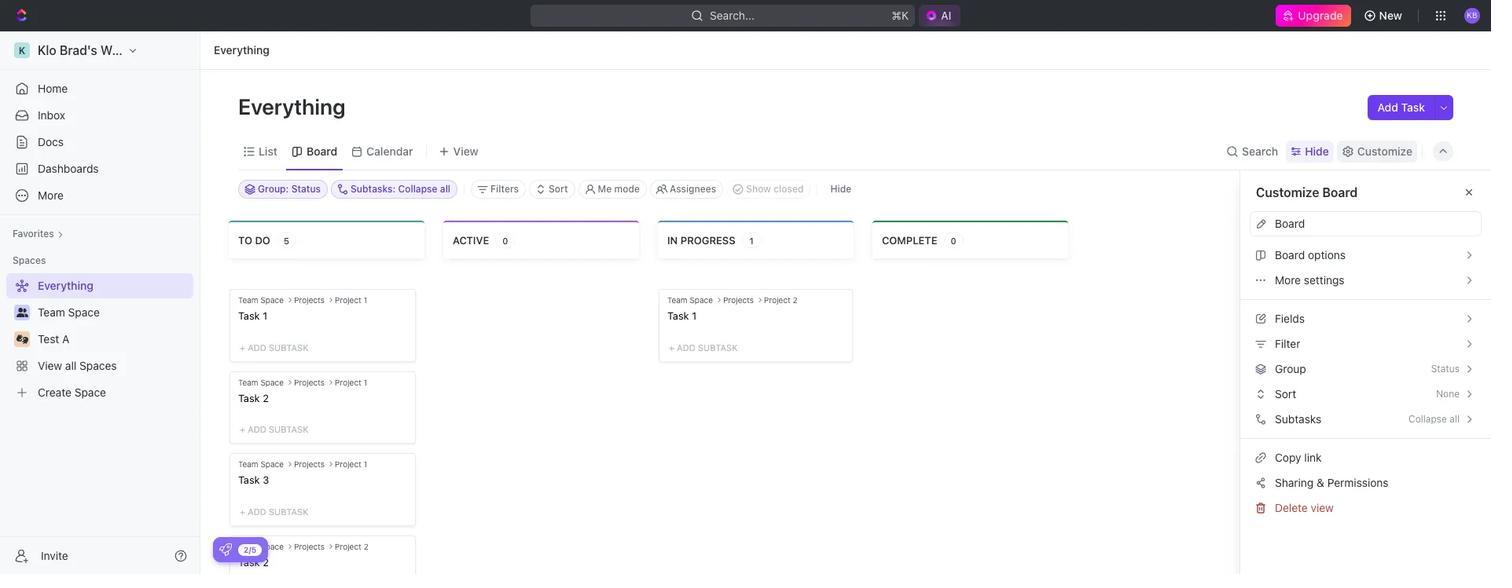 Task type: vqa. For each thing, say whether or not it's contained in the screenshot.
Agency Management to the middle
no



Task type: locate. For each thing, give the bounding box(es) containing it.
favorites button
[[6, 225, 70, 244]]

hide right closed
[[831, 183, 852, 195]]

status right group:
[[291, 183, 321, 195]]

+ for ‎task 2
[[240, 425, 245, 435]]

1 vertical spatial everything link
[[6, 274, 190, 299]]

2 ‎task from the top
[[238, 392, 260, 405]]

all up "create space"
[[65, 359, 76, 373]]

team space for task 2
[[238, 542, 284, 552]]

onboarding checklist button image
[[219, 544, 232, 557]]

add down task 1
[[677, 342, 696, 353]]

+ down ‎task 1
[[240, 342, 245, 353]]

all down none
[[1450, 414, 1460, 425]]

hide inside button
[[831, 183, 852, 195]]

1 vertical spatial spaces
[[79, 359, 117, 373]]

space up a
[[68, 306, 100, 319]]

brad's
[[60, 43, 97, 57]]

team for ‎task 1
[[238, 296, 258, 305]]

0 horizontal spatial project 2
[[335, 542, 369, 552]]

spaces
[[13, 255, 46, 267], [79, 359, 117, 373]]

task down in
[[668, 310, 689, 322]]

kb
[[1467, 10, 1478, 20]]

to do
[[238, 234, 270, 247]]

space for ‎task 1
[[261, 296, 284, 305]]

search button
[[1222, 140, 1283, 162]]

spaces inside view all spaces link
[[79, 359, 117, 373]]

3 project 1 from the top
[[335, 460, 367, 470]]

customize for customize board
[[1256, 186, 1320, 200]]

0 horizontal spatial view
[[38, 359, 62, 373]]

+ for ‎task 1
[[240, 342, 245, 353]]

team up test a
[[38, 306, 65, 319]]

none
[[1437, 388, 1460, 400]]

upgrade
[[1298, 9, 1343, 22]]

status up none
[[1432, 363, 1460, 375]]

add down ‎task 1
[[248, 342, 266, 353]]

0 for active
[[503, 235, 508, 246]]

task 1
[[668, 310, 697, 322]]

0 vertical spatial hide
[[1305, 144, 1329, 158]]

1 horizontal spatial status
[[1432, 363, 1460, 375]]

board down hide dropdown button
[[1323, 186, 1358, 200]]

collapse right subtasks:
[[398, 183, 438, 195]]

2
[[793, 296, 798, 305], [263, 392, 269, 405], [364, 542, 369, 552], [263, 557, 269, 569]]

+ add subtask for task 1
[[669, 342, 738, 353]]

1 vertical spatial project 2
[[335, 542, 369, 552]]

team inside sidebar navigation
[[38, 306, 65, 319]]

team space up ‎task 1
[[238, 296, 284, 305]]

sharing & permissions
[[1275, 476, 1389, 490]]

team up the task 2
[[238, 542, 258, 552]]

space down view all spaces link
[[74, 386, 106, 399]]

team up task 1
[[668, 296, 688, 305]]

0 horizontal spatial sort
[[549, 183, 568, 195]]

customize down hide dropdown button
[[1256, 186, 1320, 200]]

hide button
[[1287, 140, 1334, 162]]

2 vertical spatial everything
[[38, 279, 93, 292]]

task
[[1402, 101, 1426, 114], [668, 310, 689, 322], [238, 474, 260, 487], [238, 557, 260, 569]]

1 horizontal spatial sort
[[1275, 388, 1297, 401]]

0 horizontal spatial all
[[65, 359, 76, 373]]

space right 2/5
[[261, 542, 284, 552]]

board
[[307, 144, 337, 158], [1323, 186, 1358, 200], [1275, 217, 1305, 230], [1275, 248, 1305, 262]]

projects
[[294, 296, 325, 305], [723, 296, 754, 305], [294, 378, 325, 387], [294, 460, 325, 470], [294, 542, 325, 552]]

sort down group
[[1275, 388, 1297, 401]]

filter button
[[1241, 332, 1492, 357]]

filter button
[[1250, 332, 1482, 357]]

‎task 1
[[238, 310, 267, 322]]

2 0 from the left
[[951, 235, 957, 246]]

team space inside sidebar navigation
[[38, 306, 100, 319]]

everything for top everything link
[[214, 43, 270, 57]]

‎task
[[238, 310, 260, 322], [238, 392, 260, 405]]

more inside button
[[1275, 274, 1301, 287]]

task down 2/5
[[238, 557, 260, 569]]

team space
[[238, 296, 284, 305], [668, 296, 713, 305], [38, 306, 100, 319], [238, 378, 284, 387], [238, 460, 284, 470], [238, 542, 284, 552]]

more for more
[[38, 189, 64, 202]]

1 horizontal spatial spaces
[[79, 359, 117, 373]]

hands asl interpreting image
[[16, 335, 28, 344]]

everything link
[[210, 41, 273, 60], [6, 274, 190, 299]]

0 horizontal spatial status
[[291, 183, 321, 195]]

1 horizontal spatial everything link
[[210, 41, 273, 60]]

0 vertical spatial all
[[440, 183, 451, 195]]

subtask for ‎task 1
[[269, 342, 309, 353]]

tree containing everything
[[6, 274, 193, 406]]

team up task 3
[[238, 460, 258, 470]]

everything for everything link to the left
[[38, 279, 93, 292]]

more settings
[[1275, 274, 1345, 287]]

+ add subtask
[[240, 342, 309, 353], [669, 342, 738, 353], [240, 425, 309, 435], [240, 507, 309, 517]]

1 ‎task from the top
[[238, 310, 260, 322]]

project for ‎task 1
[[335, 296, 362, 305]]

permissions
[[1328, 476, 1389, 490]]

add down ‎task 2
[[248, 425, 266, 435]]

view inside button
[[453, 144, 479, 158]]

sort
[[549, 183, 568, 195], [1275, 388, 1297, 401]]

more down board options
[[1275, 274, 1301, 287]]

tree
[[6, 274, 193, 406]]

+ add subtask for ‎task 1
[[240, 342, 309, 353]]

2/5
[[244, 545, 257, 555]]

0 vertical spatial project 2
[[764, 296, 798, 305]]

all down view button
[[440, 183, 451, 195]]

add
[[1378, 101, 1399, 114], [248, 342, 266, 353], [677, 342, 696, 353], [248, 425, 266, 435], [248, 507, 266, 517]]

+ add subtask down task 1
[[669, 342, 738, 353]]

spaces down favorites
[[13, 255, 46, 267]]

team space up 3 at bottom left
[[238, 460, 284, 470]]

add down task 3
[[248, 507, 266, 517]]

+ for task 1
[[669, 342, 675, 353]]

project for task 3
[[335, 460, 362, 470]]

+ add subtask for ‎task 2
[[240, 425, 309, 435]]

+ down task 3
[[240, 507, 245, 517]]

0 horizontal spatial customize
[[1256, 186, 1320, 200]]

1 horizontal spatial hide
[[1305, 144, 1329, 158]]

0 right the active
[[503, 235, 508, 246]]

1
[[750, 235, 754, 246], [364, 296, 367, 305], [263, 310, 267, 322], [692, 310, 697, 322], [364, 378, 367, 387], [364, 460, 367, 470]]

dashboards
[[38, 162, 99, 175]]

new
[[1380, 9, 1403, 22]]

link
[[1305, 451, 1322, 465]]

project 2 for task 1
[[764, 296, 798, 305]]

0 horizontal spatial 0
[[503, 235, 508, 246]]

space inside team space link
[[68, 306, 100, 319]]

projects for task 3
[[294, 460, 325, 470]]

hide up customize board
[[1305, 144, 1329, 158]]

ai
[[941, 9, 952, 22]]

board up the group: status
[[307, 144, 337, 158]]

0 vertical spatial project 1
[[335, 296, 367, 305]]

customize up search tasks... text field on the top
[[1358, 144, 1413, 158]]

sort inside dropdown button
[[549, 183, 568, 195]]

0 horizontal spatial hide
[[831, 183, 852, 195]]

1 vertical spatial customize
[[1256, 186, 1320, 200]]

0 vertical spatial view
[[453, 144, 479, 158]]

space for ‎task 2
[[261, 378, 284, 387]]

board down customize board
[[1275, 217, 1305, 230]]

team space up ‎task 2
[[238, 378, 284, 387]]

1 project 1 from the top
[[335, 296, 367, 305]]

collapse
[[398, 183, 438, 195], [1409, 414, 1447, 425]]

space up ‎task 1
[[261, 296, 284, 305]]

all inside view all spaces link
[[65, 359, 76, 373]]

view
[[453, 144, 479, 158], [38, 359, 62, 373]]

view for view all spaces
[[38, 359, 62, 373]]

2 vertical spatial all
[[1450, 414, 1460, 425]]

more inside dropdown button
[[38, 189, 64, 202]]

1 vertical spatial view
[[38, 359, 62, 373]]

filter
[[1275, 337, 1301, 351]]

space for task 2
[[261, 542, 284, 552]]

view inside sidebar navigation
[[38, 359, 62, 373]]

project 1
[[335, 296, 367, 305], [335, 378, 367, 387], [335, 460, 367, 470]]

spaces up the create space link
[[79, 359, 117, 373]]

copy link button
[[1250, 446, 1482, 471]]

more down dashboards
[[38, 189, 64, 202]]

inbox
[[38, 109, 65, 122]]

0 vertical spatial sort
[[549, 183, 568, 195]]

+ down task 1
[[669, 342, 675, 353]]

1 horizontal spatial view
[[453, 144, 479, 158]]

test a link
[[38, 327, 190, 352]]

collapse down none
[[1409, 414, 1447, 425]]

0
[[503, 235, 508, 246], [951, 235, 957, 246]]

team up ‎task 1
[[238, 296, 258, 305]]

0 horizontal spatial more
[[38, 189, 64, 202]]

0 vertical spatial spaces
[[13, 255, 46, 267]]

complete
[[882, 234, 938, 247]]

add up customize button
[[1378, 101, 1399, 114]]

+ add subtask down 3 at bottom left
[[240, 507, 309, 517]]

1 vertical spatial ‎task
[[238, 392, 260, 405]]

0 vertical spatial more
[[38, 189, 64, 202]]

klo
[[38, 43, 56, 57]]

2 horizontal spatial all
[[1450, 414, 1460, 425]]

team
[[238, 296, 258, 305], [668, 296, 688, 305], [38, 306, 65, 319], [238, 378, 258, 387], [238, 460, 258, 470], [238, 542, 258, 552]]

team space for ‎task 2
[[238, 378, 284, 387]]

team for task 1
[[668, 296, 688, 305]]

team space for ‎task 1
[[238, 296, 284, 305]]

all
[[440, 183, 451, 195], [65, 359, 76, 373], [1450, 414, 1460, 425]]

0 vertical spatial ‎task
[[238, 310, 260, 322]]

space up ‎task 2
[[261, 378, 284, 387]]

space up task 1
[[690, 296, 713, 305]]

1 vertical spatial hide
[[831, 183, 852, 195]]

test
[[38, 333, 59, 346]]

home
[[38, 82, 68, 95]]

1 vertical spatial project 1
[[335, 378, 367, 387]]

more for more settings
[[1275, 274, 1301, 287]]

+ add subtask down ‎task 2
[[240, 425, 309, 435]]

workspace
[[101, 43, 166, 57]]

project
[[335, 296, 362, 305], [764, 296, 791, 305], [335, 378, 362, 387], [335, 460, 362, 470], [335, 542, 362, 552]]

1 horizontal spatial 0
[[951, 235, 957, 246]]

0 right complete at the top of the page
[[951, 235, 957, 246]]

status
[[291, 183, 321, 195], [1432, 363, 1460, 375]]

2 project 1 from the top
[[335, 378, 367, 387]]

+ down ‎task 2
[[240, 425, 245, 435]]

progress
[[681, 234, 736, 247]]

kb button
[[1460, 3, 1485, 28]]

team up ‎task 2
[[238, 378, 258, 387]]

task up customize button
[[1402, 101, 1426, 114]]

calendar
[[367, 144, 413, 158]]

+ add subtask down ‎task 1
[[240, 342, 309, 353]]

add for ‎task 2
[[248, 425, 266, 435]]

hide inside dropdown button
[[1305, 144, 1329, 158]]

subtask for task 3
[[269, 507, 309, 517]]

everything inside tree
[[38, 279, 93, 292]]

customize inside button
[[1358, 144, 1413, 158]]

team space for task 3
[[238, 460, 284, 470]]

1 horizontal spatial customize
[[1358, 144, 1413, 158]]

assignees button
[[650, 180, 724, 199]]

board up more settings
[[1275, 248, 1305, 262]]

1 0 from the left
[[503, 235, 508, 246]]

1 vertical spatial more
[[1275, 274, 1301, 287]]

task for task 1
[[668, 310, 689, 322]]

1 vertical spatial all
[[65, 359, 76, 373]]

task left 3 at bottom left
[[238, 474, 260, 487]]

2 vertical spatial project 1
[[335, 460, 367, 470]]

team for ‎task 2
[[238, 378, 258, 387]]

team space for task 1
[[668, 296, 713, 305]]

list
[[259, 144, 278, 158]]

view up filters dropdown button
[[453, 144, 479, 158]]

customize for customize
[[1358, 144, 1413, 158]]

team space up a
[[38, 306, 100, 319]]

user group image
[[16, 308, 28, 318]]

show
[[746, 183, 771, 195]]

team space up task 1
[[668, 296, 713, 305]]

task 2
[[238, 557, 269, 569]]

0 vertical spatial everything link
[[210, 41, 273, 60]]

view for view
[[453, 144, 479, 158]]

0 vertical spatial collapse
[[398, 183, 438, 195]]

1 horizontal spatial project 2
[[764, 296, 798, 305]]

1 vertical spatial collapse
[[1409, 414, 1447, 425]]

&
[[1317, 476, 1325, 490]]

1 vertical spatial sort
[[1275, 388, 1297, 401]]

sort left me
[[549, 183, 568, 195]]

1 horizontal spatial more
[[1275, 274, 1301, 287]]

team space up the task 2
[[238, 542, 284, 552]]

customize board
[[1256, 186, 1358, 200]]

everything
[[214, 43, 270, 57], [238, 94, 350, 120], [38, 279, 93, 292]]

0 vertical spatial everything
[[214, 43, 270, 57]]

in progress
[[668, 234, 736, 247]]

settings
[[1304, 274, 1345, 287]]

projects for ‎task 1
[[294, 296, 325, 305]]

1 horizontal spatial all
[[440, 183, 451, 195]]

view down the "test"
[[38, 359, 62, 373]]

hide
[[1305, 144, 1329, 158], [831, 183, 852, 195]]

space up 3 at bottom left
[[261, 460, 284, 470]]

+
[[240, 342, 245, 353], [669, 342, 675, 353], [240, 425, 245, 435], [240, 507, 245, 517]]

delete view button
[[1250, 496, 1482, 521]]

space for task 3
[[261, 460, 284, 470]]

mode
[[614, 183, 640, 195]]

klo brad's workspace
[[38, 43, 166, 57]]

0 vertical spatial customize
[[1358, 144, 1413, 158]]

delete view
[[1275, 502, 1334, 515]]

more settings button
[[1250, 268, 1482, 293]]

‎task for ‎task 1
[[238, 310, 260, 322]]

team for task 3
[[238, 460, 258, 470]]

sharing
[[1275, 476, 1314, 490]]



Task type: describe. For each thing, give the bounding box(es) containing it.
show closed
[[746, 183, 804, 195]]

task 3
[[238, 474, 269, 487]]

project for task 1
[[764, 296, 791, 305]]

board link
[[303, 140, 337, 162]]

1 vertical spatial status
[[1432, 363, 1460, 375]]

subtasks:
[[351, 183, 396, 195]]

subtask for ‎task 2
[[269, 425, 309, 435]]

fields
[[1275, 312, 1305, 325]]

filters button
[[471, 180, 526, 199]]

a
[[62, 333, 69, 346]]

board options
[[1275, 248, 1346, 262]]

projects for task 2
[[294, 542, 325, 552]]

active
[[453, 234, 489, 247]]

project 1 for task 3
[[335, 460, 367, 470]]

copy
[[1275, 451, 1302, 465]]

show closed button
[[727, 180, 811, 199]]

hide button
[[824, 180, 858, 199]]

closed
[[774, 183, 804, 195]]

options
[[1308, 248, 1346, 262]]

filters
[[491, 183, 519, 195]]

add inside button
[[1378, 101, 1399, 114]]

view button
[[433, 133, 484, 170]]

fields button
[[1250, 307, 1482, 332]]

view
[[1311, 502, 1334, 515]]

collapse all
[[1409, 414, 1460, 425]]

1 horizontal spatial collapse
[[1409, 414, 1447, 425]]

board options button
[[1250, 243, 1482, 268]]

projects for ‎task 2
[[294, 378, 325, 387]]

space inside the create space link
[[74, 386, 106, 399]]

search...
[[710, 9, 755, 22]]

me mode
[[598, 183, 640, 195]]

0 for complete
[[951, 235, 957, 246]]

team for task 2
[[238, 542, 258, 552]]

subtasks: collapse all
[[351, 183, 451, 195]]

group
[[1275, 362, 1307, 376]]

all for collapse all
[[1450, 414, 1460, 425]]

view all spaces link
[[6, 354, 190, 379]]

assignees
[[670, 183, 716, 195]]

+ for task 3
[[240, 507, 245, 517]]

onboarding checklist button element
[[219, 544, 232, 557]]

0 horizontal spatial collapse
[[398, 183, 438, 195]]

group:
[[258, 183, 289, 195]]

calendar link
[[363, 140, 413, 162]]

team space link
[[38, 300, 190, 326]]

5
[[284, 235, 289, 246]]

upgrade link
[[1276, 5, 1351, 27]]

add task button
[[1369, 95, 1435, 120]]

klo brad's workspace, , element
[[14, 42, 30, 58]]

add for task 1
[[677, 342, 696, 353]]

favorites
[[13, 228, 54, 240]]

project 2 for task 2
[[335, 542, 369, 552]]

subtask for task 1
[[698, 342, 738, 353]]

sort button
[[529, 180, 575, 199]]

sharing & permissions button
[[1250, 471, 1482, 496]]

task for task 3
[[238, 474, 260, 487]]

‎task for ‎task 2
[[238, 392, 260, 405]]

create space
[[38, 386, 106, 399]]

0 horizontal spatial everything link
[[6, 274, 190, 299]]

delete
[[1275, 502, 1308, 515]]

all for view all spaces
[[65, 359, 76, 373]]

project for ‎task 2
[[335, 378, 362, 387]]

⌘k
[[892, 9, 909, 22]]

board inside button
[[1275, 248, 1305, 262]]

+ add subtask for task 3
[[240, 507, 309, 517]]

add task
[[1378, 101, 1426, 114]]

ai button
[[919, 5, 961, 27]]

home link
[[6, 76, 193, 101]]

do
[[255, 234, 270, 247]]

more button
[[6, 183, 193, 208]]

list link
[[256, 140, 278, 162]]

new button
[[1358, 3, 1412, 28]]

me
[[598, 183, 612, 195]]

projects for task 1
[[723, 296, 754, 305]]

project 1 for ‎task 1
[[335, 296, 367, 305]]

docs
[[38, 135, 64, 149]]

subtasks
[[1275, 413, 1322, 426]]

task inside button
[[1402, 101, 1426, 114]]

view all spaces
[[38, 359, 117, 373]]

add for ‎task 1
[[248, 342, 266, 353]]

copy link
[[1275, 451, 1322, 465]]

space for task 1
[[690, 296, 713, 305]]

Search tasks... text field
[[1296, 178, 1453, 201]]

to
[[238, 234, 252, 247]]

1 vertical spatial everything
[[238, 94, 350, 120]]

project for task 2
[[335, 542, 362, 552]]

0 horizontal spatial spaces
[[13, 255, 46, 267]]

docs link
[[6, 130, 193, 155]]

search
[[1242, 144, 1279, 158]]

project 1 for ‎task 2
[[335, 378, 367, 387]]

create space link
[[6, 381, 190, 406]]

in
[[668, 234, 678, 247]]

inbox link
[[6, 103, 193, 128]]

‎task 2
[[238, 392, 269, 405]]

0 vertical spatial status
[[291, 183, 321, 195]]

view button
[[433, 140, 484, 162]]

task for task 2
[[238, 557, 260, 569]]

tree inside sidebar navigation
[[6, 274, 193, 406]]

add for task 3
[[248, 507, 266, 517]]

k
[[19, 44, 25, 56]]

sidebar navigation
[[0, 31, 204, 575]]



